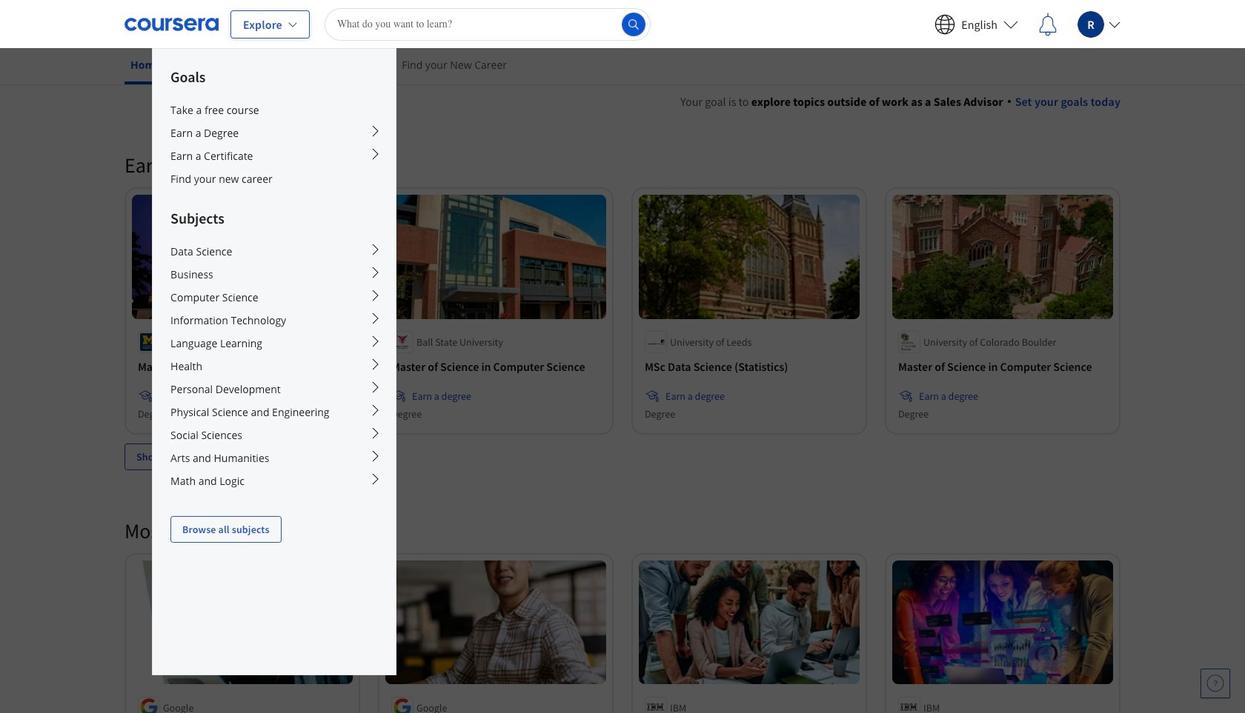 Task type: describe. For each thing, give the bounding box(es) containing it.
earn your degree collection element
[[116, 128, 1130, 494]]

explore menu element
[[153, 49, 396, 543]]



Task type: vqa. For each thing, say whether or not it's contained in the screenshot.
"explore menu" element
yes



Task type: locate. For each thing, give the bounding box(es) containing it.
most popular certificates collection element
[[116, 494, 1130, 714]]

What do you want to learn? text field
[[325, 8, 651, 40]]

None search field
[[325, 8, 651, 40]]

coursera image
[[125, 12, 219, 36]]

main content
[[0, 75, 1245, 714]]

help center image
[[1207, 675, 1224, 693]]



